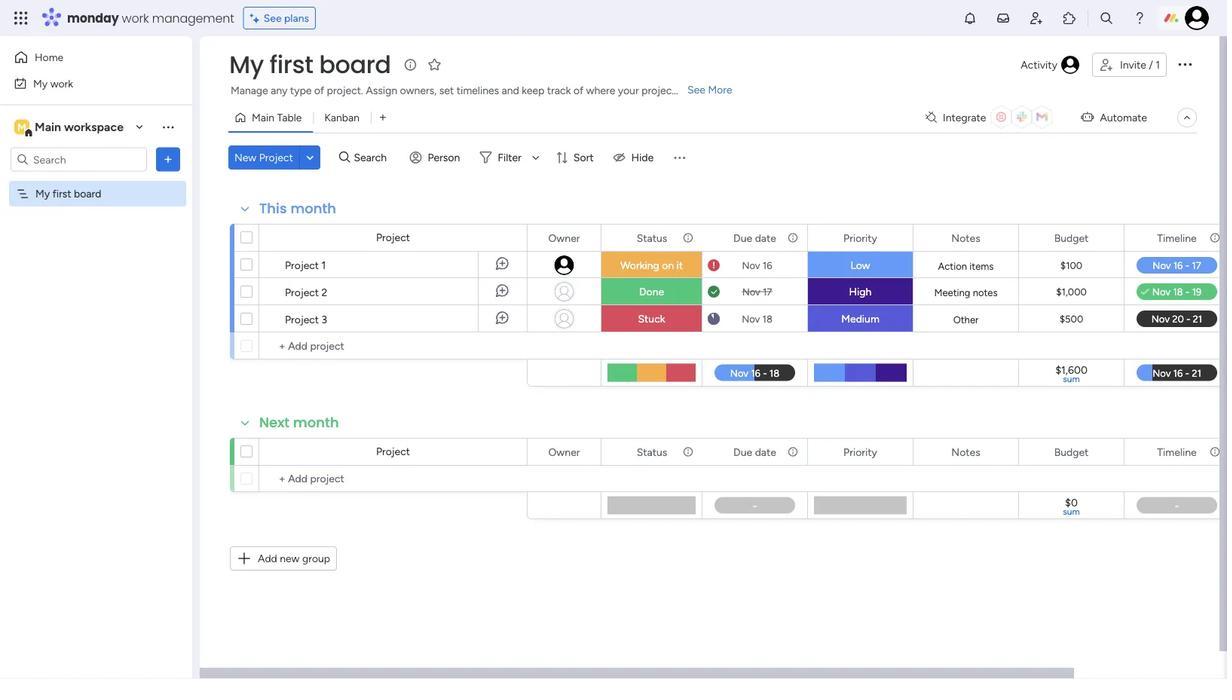 Task type: vqa. For each thing, say whether or not it's contained in the screenshot.
SHOW BOARD DESCRIPTION icon
yes



Task type: locate. For each thing, give the bounding box(es) containing it.
0 vertical spatial nov
[[742, 259, 761, 271]]

notes
[[952, 232, 981, 244], [952, 446, 981, 458]]

1 vertical spatial nov
[[743, 286, 761, 298]]

1 due date from the top
[[734, 232, 777, 244]]

status
[[637, 232, 668, 244], [637, 446, 668, 458]]

assign
[[366, 84, 398, 97]]

my
[[229, 48, 264, 81], [33, 77, 48, 90], [35, 187, 50, 200]]

status for 2nd status field from the top
[[637, 446, 668, 458]]

month right next
[[293, 413, 339, 432]]

of
[[314, 84, 324, 97], [574, 84, 584, 97]]

work down home
[[50, 77, 73, 90]]

show board description image
[[402, 57, 420, 72]]

budget field up $100
[[1051, 230, 1093, 246]]

1 vertical spatial due date field
[[730, 444, 780, 460]]

project inside 'new project' button
[[259, 151, 293, 164]]

2 due from the top
[[734, 446, 753, 458]]

see inside button
[[264, 12, 282, 25]]

sum inside $1,600 sum
[[1063, 374, 1080, 385]]

1 date from the top
[[755, 232, 777, 244]]

table
[[277, 111, 302, 124]]

$0
[[1066, 496, 1078, 509]]

1 vertical spatial date
[[755, 446, 777, 458]]

0 vertical spatial due
[[734, 232, 753, 244]]

nov left 16
[[742, 259, 761, 271]]

0 vertical spatial timeline field
[[1154, 230, 1201, 246]]

nov left "17" on the top right
[[743, 286, 761, 298]]

0 horizontal spatial of
[[314, 84, 324, 97]]

action items
[[939, 260, 994, 272]]

sum for $1,600
[[1063, 374, 1080, 385]]

1 budget from the top
[[1055, 232, 1089, 244]]

1 horizontal spatial my first board
[[229, 48, 391, 81]]

1 timeline from the top
[[1158, 232, 1197, 244]]

0 vertical spatial owner
[[549, 232, 580, 244]]

2 status field from the top
[[633, 444, 671, 460]]

status for second status field from the bottom of the page
[[637, 232, 668, 244]]

1 vertical spatial timeline field
[[1154, 444, 1201, 460]]

1 up 2
[[322, 259, 326, 271]]

nov
[[742, 259, 761, 271], [743, 286, 761, 298], [742, 313, 760, 325]]

2 sum from the top
[[1063, 506, 1080, 517]]

working
[[621, 259, 660, 272]]

1 vertical spatial priority field
[[840, 444, 881, 460]]

your
[[618, 84, 639, 97]]

This month field
[[256, 199, 340, 219]]

0 vertical spatial notes
[[952, 232, 981, 244]]

1 horizontal spatial board
[[319, 48, 391, 81]]

0 horizontal spatial main
[[35, 120, 61, 134]]

meeting
[[935, 287, 971, 299]]

$1,600
[[1056, 363, 1088, 376]]

1 vertical spatial see
[[688, 83, 706, 96]]

of right the type
[[314, 84, 324, 97]]

0 horizontal spatial my first board
[[35, 187, 101, 200]]

Search in workspace field
[[32, 151, 126, 168]]

board inside list box
[[74, 187, 101, 200]]

Owner field
[[545, 230, 584, 246], [545, 444, 584, 460]]

first inside list box
[[53, 187, 71, 200]]

1 vertical spatial sum
[[1063, 506, 1080, 517]]

search everything image
[[1099, 11, 1115, 26]]

$500
[[1060, 313, 1084, 325]]

main
[[252, 111, 275, 124], [35, 120, 61, 134]]

on
[[662, 259, 674, 272]]

2 due date from the top
[[734, 446, 777, 458]]

0 vertical spatial first
[[270, 48, 313, 81]]

1 vertical spatial priority
[[844, 446, 878, 458]]

invite / 1
[[1121, 58, 1161, 71]]

angle down image
[[307, 152, 314, 163]]

1 vertical spatial status field
[[633, 444, 671, 460]]

My first board field
[[225, 48, 395, 81]]

done
[[639, 285, 664, 298]]

0 horizontal spatial see
[[264, 12, 282, 25]]

of right track at the left of the page
[[574, 84, 584, 97]]

main right 'workspace' image
[[35, 120, 61, 134]]

Status field
[[633, 230, 671, 246], [633, 444, 671, 460]]

0 vertical spatial priority field
[[840, 230, 881, 246]]

arrow down image
[[527, 149, 545, 167]]

0 vertical spatial budget
[[1055, 232, 1089, 244]]

1 horizontal spatial first
[[270, 48, 313, 81]]

0 vertical spatial notes field
[[948, 230, 985, 246]]

workspace options image
[[161, 119, 176, 134]]

Next month field
[[256, 413, 343, 433]]

1 due from the top
[[734, 232, 753, 244]]

work
[[122, 9, 149, 26], [50, 77, 73, 90]]

0 vertical spatial timeline
[[1158, 232, 1197, 244]]

see for see more
[[688, 83, 706, 96]]

my down home
[[33, 77, 48, 90]]

Budget field
[[1051, 230, 1093, 246], [1051, 444, 1093, 460]]

3 nov from the top
[[742, 313, 760, 325]]

1 priority field from the top
[[840, 230, 881, 246]]

options image right '/'
[[1176, 55, 1195, 73]]

1 vertical spatial my first board
[[35, 187, 101, 200]]

month
[[291, 199, 336, 218], [293, 413, 339, 432]]

0 horizontal spatial first
[[53, 187, 71, 200]]

0 vertical spatial priority
[[844, 232, 878, 244]]

it
[[677, 259, 683, 272]]

1 vertical spatial notes field
[[948, 444, 985, 460]]

0 vertical spatial status field
[[633, 230, 671, 246]]

0 vertical spatial due date field
[[730, 230, 780, 246]]

first up the type
[[270, 48, 313, 81]]

0 vertical spatial date
[[755, 232, 777, 244]]

this month
[[259, 199, 336, 218]]

board up project.
[[319, 48, 391, 81]]

owner
[[549, 232, 580, 244], [549, 446, 580, 458]]

due date for second due date 'field'
[[734, 446, 777, 458]]

+ Add project text field
[[267, 470, 520, 488]]

main table button
[[228, 106, 313, 130]]

1 horizontal spatial see
[[688, 83, 706, 96]]

2 priority from the top
[[844, 446, 878, 458]]

month right this
[[291, 199, 336, 218]]

0 vertical spatial column information image
[[682, 232, 695, 244]]

invite members image
[[1029, 11, 1044, 26]]

0 horizontal spatial column information image
[[682, 232, 695, 244]]

option
[[0, 180, 192, 183]]

2 timeline field from the top
[[1154, 444, 1201, 460]]

Timeline field
[[1154, 230, 1201, 246], [1154, 444, 1201, 460]]

1 budget field from the top
[[1051, 230, 1093, 246]]

my inside list box
[[35, 187, 50, 200]]

main inside workspace selection element
[[35, 120, 61, 134]]

1 sum from the top
[[1063, 374, 1080, 385]]

0 vertical spatial 1
[[1156, 58, 1161, 71]]

1 due date field from the top
[[730, 230, 780, 246]]

budget
[[1055, 232, 1089, 244], [1055, 446, 1089, 458]]

project 2
[[285, 286, 328, 299]]

person
[[428, 151, 460, 164]]

work right monday
[[122, 9, 149, 26]]

1 vertical spatial column information image
[[787, 446, 799, 458]]

dapulse checkmark sign image
[[1142, 284, 1150, 302]]

filter button
[[474, 146, 545, 170]]

work for monday
[[122, 9, 149, 26]]

0 horizontal spatial 1
[[322, 259, 326, 271]]

0 vertical spatial work
[[122, 9, 149, 26]]

2 nov from the top
[[743, 286, 761, 298]]

1 horizontal spatial 1
[[1156, 58, 1161, 71]]

column information image for status
[[682, 232, 695, 244]]

v2 overdue deadline image
[[708, 258, 720, 273]]

0 vertical spatial due date
[[734, 232, 777, 244]]

1 status field from the top
[[633, 230, 671, 246]]

1 vertical spatial work
[[50, 77, 73, 90]]

stands.
[[679, 84, 712, 97]]

main left table at top left
[[252, 111, 275, 124]]

due date
[[734, 232, 777, 244], [734, 446, 777, 458]]

1
[[1156, 58, 1161, 71], [322, 259, 326, 271]]

1 horizontal spatial column information image
[[787, 446, 799, 458]]

1 horizontal spatial main
[[252, 111, 275, 124]]

2 due date field from the top
[[730, 444, 780, 460]]

where
[[586, 84, 616, 97]]

project
[[259, 151, 293, 164], [376, 231, 410, 244], [285, 259, 319, 271], [285, 286, 319, 299], [285, 313, 319, 326], [376, 445, 410, 458]]

1 inside button
[[1156, 58, 1161, 71]]

Search field
[[350, 147, 396, 168]]

1 horizontal spatial options image
[[1176, 55, 1195, 73]]

project.
[[327, 84, 363, 97]]

see left more
[[688, 83, 706, 96]]

work inside my work button
[[50, 77, 73, 90]]

2 notes from the top
[[952, 446, 981, 458]]

options image
[[1176, 55, 1195, 73], [161, 152, 176, 167]]

0 vertical spatial status
[[637, 232, 668, 244]]

date
[[755, 232, 777, 244], [755, 446, 777, 458]]

1 vertical spatial owner
[[549, 446, 580, 458]]

stuck
[[638, 313, 666, 325]]

2 status from the top
[[637, 446, 668, 458]]

2 date from the top
[[755, 446, 777, 458]]

1 vertical spatial notes
[[952, 446, 981, 458]]

priority for second the "priority" field from the top of the page
[[844, 446, 878, 458]]

my first board
[[229, 48, 391, 81], [35, 187, 101, 200]]

dapulse integrations image
[[926, 112, 937, 123]]

budget up $100
[[1055, 232, 1089, 244]]

1 vertical spatial status
[[637, 446, 668, 458]]

1 vertical spatial owner field
[[545, 444, 584, 460]]

1 vertical spatial board
[[74, 187, 101, 200]]

main table
[[252, 111, 302, 124]]

see left plans
[[264, 12, 282, 25]]

next month
[[259, 413, 339, 432]]

0 horizontal spatial work
[[50, 77, 73, 90]]

autopilot image
[[1082, 107, 1095, 127]]

0 vertical spatial budget field
[[1051, 230, 1093, 246]]

john smith image
[[1185, 6, 1210, 30]]

0 vertical spatial sum
[[1063, 374, 1080, 385]]

1 vertical spatial first
[[53, 187, 71, 200]]

budget up the $0
[[1055, 446, 1089, 458]]

home
[[35, 51, 63, 64]]

workspace selection element
[[14, 118, 126, 138]]

0 horizontal spatial board
[[74, 187, 101, 200]]

1 vertical spatial budget field
[[1051, 444, 1093, 460]]

due for second due date 'field'
[[734, 446, 753, 458]]

due
[[734, 232, 753, 244], [734, 446, 753, 458]]

workspace image
[[14, 119, 29, 135]]

1 horizontal spatial work
[[122, 9, 149, 26]]

1 priority from the top
[[844, 232, 878, 244]]

budget field up the $0
[[1051, 444, 1093, 460]]

1 vertical spatial budget
[[1055, 446, 1089, 458]]

working on it
[[621, 259, 683, 272]]

1 vertical spatial timeline
[[1158, 446, 1197, 458]]

0 vertical spatial see
[[264, 12, 282, 25]]

nov left 18
[[742, 313, 760, 325]]

0 horizontal spatial options image
[[161, 152, 176, 167]]

Due date field
[[730, 230, 780, 246], [730, 444, 780, 460]]

my first board up the type
[[229, 48, 391, 81]]

priority
[[844, 232, 878, 244], [844, 446, 878, 458]]

Priority field
[[840, 230, 881, 246], [840, 444, 881, 460]]

month for next month
[[293, 413, 339, 432]]

home button
[[9, 45, 162, 69]]

1 right '/'
[[1156, 58, 1161, 71]]

board
[[319, 48, 391, 81], [74, 187, 101, 200]]

0 vertical spatial owner field
[[545, 230, 584, 246]]

1 horizontal spatial of
[[574, 84, 584, 97]]

notifications image
[[963, 11, 978, 26]]

collapse board header image
[[1182, 112, 1194, 124]]

and
[[502, 84, 519, 97]]

first down "search in workspace" field
[[53, 187, 71, 200]]

2 vertical spatial nov
[[742, 313, 760, 325]]

2 of from the left
[[574, 84, 584, 97]]

0 vertical spatial month
[[291, 199, 336, 218]]

column information image
[[787, 232, 799, 244], [1210, 232, 1222, 244], [682, 446, 695, 458], [1210, 446, 1222, 458]]

1 of from the left
[[314, 84, 324, 97]]

project 1
[[285, 259, 326, 271]]

group
[[302, 552, 330, 565]]

activity button
[[1015, 53, 1087, 77]]

options image down workspace options image
[[161, 152, 176, 167]]

2 priority field from the top
[[840, 444, 881, 460]]

board down "search in workspace" field
[[74, 187, 101, 200]]

$1,000
[[1057, 286, 1087, 298]]

Notes field
[[948, 230, 985, 246], [948, 444, 985, 460]]

0 vertical spatial my first board
[[229, 48, 391, 81]]

main workspace
[[35, 120, 124, 134]]

type
[[290, 84, 312, 97]]

column information image
[[682, 232, 695, 244], [787, 446, 799, 458]]

project
[[642, 84, 676, 97]]

my down "search in workspace" field
[[35, 187, 50, 200]]

items
[[970, 260, 994, 272]]

my first board down "search in workspace" field
[[35, 187, 101, 200]]

manage
[[231, 84, 268, 97]]

3
[[322, 313, 327, 326]]

1 vertical spatial due
[[734, 446, 753, 458]]

0 vertical spatial board
[[319, 48, 391, 81]]

1 vertical spatial due date
[[734, 446, 777, 458]]

this
[[259, 199, 287, 218]]

see
[[264, 12, 282, 25], [688, 83, 706, 96]]

1 status from the top
[[637, 232, 668, 244]]

1 vertical spatial month
[[293, 413, 339, 432]]

main inside button
[[252, 111, 275, 124]]

2 budget from the top
[[1055, 446, 1089, 458]]

action
[[939, 260, 968, 272]]

$100
[[1061, 260, 1083, 272]]

1 vertical spatial options image
[[161, 152, 176, 167]]

my up the manage
[[229, 48, 264, 81]]



Task type: describe. For each thing, give the bounding box(es) containing it.
2 owner field from the top
[[545, 444, 584, 460]]

sort button
[[550, 146, 603, 170]]

high
[[850, 285, 872, 298]]

2 timeline from the top
[[1158, 446, 1197, 458]]

filter
[[498, 151, 522, 164]]

my first board inside list box
[[35, 187, 101, 200]]

due date for second due date 'field' from the bottom of the page
[[734, 232, 777, 244]]

add new group
[[258, 552, 330, 565]]

add new group button
[[230, 547, 337, 571]]

see for see plans
[[264, 12, 282, 25]]

project 3
[[285, 313, 327, 326]]

1 notes field from the top
[[948, 230, 985, 246]]

due for second due date 'field' from the bottom of the page
[[734, 232, 753, 244]]

main for main table
[[252, 111, 275, 124]]

new
[[280, 552, 300, 565]]

v2 done deadline image
[[708, 285, 720, 299]]

new project
[[235, 151, 293, 164]]

1 timeline field from the top
[[1154, 230, 1201, 246]]

my work button
[[9, 71, 162, 95]]

notes
[[973, 287, 998, 299]]

track
[[547, 84, 571, 97]]

1 nov from the top
[[742, 259, 761, 271]]

kanban
[[325, 111, 360, 124]]

add view image
[[380, 112, 386, 123]]

automate
[[1101, 111, 1148, 124]]

1 owner field from the top
[[545, 230, 584, 246]]

person button
[[404, 146, 469, 170]]

16
[[763, 259, 773, 271]]

my inside button
[[33, 77, 48, 90]]

18
[[763, 313, 773, 325]]

invite
[[1121, 58, 1147, 71]]

my first board list box
[[0, 178, 192, 410]]

more
[[708, 83, 733, 96]]

low
[[851, 259, 871, 272]]

/
[[1149, 58, 1154, 71]]

2
[[322, 286, 328, 299]]

hide button
[[608, 146, 663, 170]]

column information image for due date
[[787, 446, 799, 458]]

date for second due date 'field'
[[755, 446, 777, 458]]

any
[[271, 84, 288, 97]]

kanban button
[[313, 106, 371, 130]]

month for this month
[[291, 199, 336, 218]]

$1,600 sum
[[1056, 363, 1088, 385]]

nov 16
[[742, 259, 773, 271]]

priority for 2nd the "priority" field from the bottom
[[844, 232, 878, 244]]

monday work management
[[67, 9, 234, 26]]

m
[[17, 121, 26, 133]]

date for second due date 'field' from the bottom of the page
[[755, 232, 777, 244]]

meeting notes
[[935, 287, 998, 299]]

$0 sum
[[1063, 496, 1080, 517]]

2 budget field from the top
[[1051, 444, 1093, 460]]

my work
[[33, 77, 73, 90]]

see plans button
[[243, 7, 316, 29]]

2 notes field from the top
[[948, 444, 985, 460]]

v2 search image
[[339, 149, 350, 166]]

0 vertical spatial options image
[[1176, 55, 1195, 73]]

nov for project 2
[[743, 286, 761, 298]]

invite / 1 button
[[1093, 53, 1167, 77]]

new project button
[[228, 146, 299, 170]]

integrate
[[943, 111, 987, 124]]

next
[[259, 413, 290, 432]]

apps image
[[1063, 11, 1078, 26]]

activity
[[1021, 58, 1058, 71]]

1 owner from the top
[[549, 232, 580, 244]]

hide
[[632, 151, 654, 164]]

owners,
[[400, 84, 437, 97]]

1 vertical spatial 1
[[322, 259, 326, 271]]

add to favorites image
[[427, 57, 442, 72]]

see more link
[[686, 82, 734, 97]]

2 owner from the top
[[549, 446, 580, 458]]

work for my
[[50, 77, 73, 90]]

see plans
[[264, 12, 309, 25]]

nov 17
[[743, 286, 772, 298]]

plans
[[284, 12, 309, 25]]

inbox image
[[996, 11, 1011, 26]]

add
[[258, 552, 277, 565]]

see more
[[688, 83, 733, 96]]

nov 18
[[742, 313, 773, 325]]

other
[[954, 314, 979, 326]]

set
[[440, 84, 454, 97]]

main for main workspace
[[35, 120, 61, 134]]

sum for $0
[[1063, 506, 1080, 517]]

17
[[763, 286, 772, 298]]

menu image
[[672, 150, 687, 165]]

help image
[[1133, 11, 1148, 26]]

select product image
[[14, 11, 29, 26]]

timelines
[[457, 84, 499, 97]]

+ Add project text field
[[267, 337, 520, 355]]

new
[[235, 151, 257, 164]]

1 notes from the top
[[952, 232, 981, 244]]

management
[[152, 9, 234, 26]]

workspace
[[64, 120, 124, 134]]

manage any type of project. assign owners, set timelines and keep track of where your project stands.
[[231, 84, 712, 97]]

sort
[[574, 151, 594, 164]]

nov for project 3
[[742, 313, 760, 325]]

monday
[[67, 9, 119, 26]]

medium
[[842, 313, 880, 325]]

keep
[[522, 84, 545, 97]]



